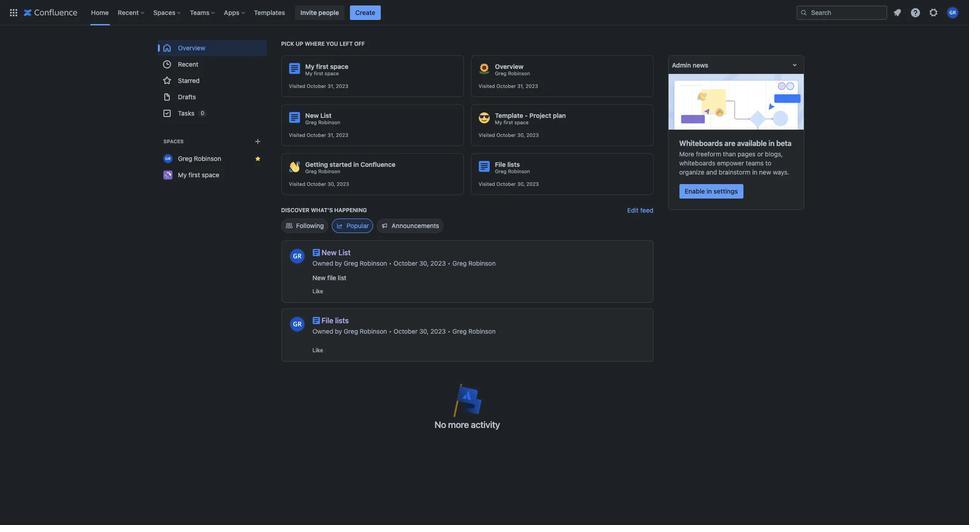 Task type: vqa. For each thing, say whether or not it's contained in the screenshot.
top Owned
yes



Task type: locate. For each thing, give the bounding box(es) containing it.
0 vertical spatial october 30, 2023 button
[[394, 259, 446, 268]]

tasks
[[178, 109, 194, 117]]

0 vertical spatial owned by greg robinson • october 30, 2023 • greg robinson
[[313, 260, 496, 267]]

recent button
[[115, 5, 148, 20]]

visited october 30, 2023 for file lists
[[479, 181, 539, 187]]

in right enable
[[707, 187, 712, 195]]

greg robinson
[[495, 70, 530, 76], [178, 155, 221, 163], [305, 168, 340, 174], [495, 168, 530, 174]]

visited october 31, 2023
[[289, 83, 348, 89], [479, 83, 538, 89], [289, 132, 348, 138]]

owned down the file lists link
[[313, 328, 333, 336]]

0
[[201, 110, 204, 117]]

2 like button from the top
[[313, 347, 323, 355]]

:sunflower: image
[[479, 64, 490, 74]]

overview link
[[158, 40, 267, 56]]

0 vertical spatial greg robinson image
[[290, 249, 304, 264]]

:wave: image
[[289, 162, 300, 173]]

spaces down tasks
[[163, 138, 184, 144]]

in right started
[[353, 161, 359, 168]]

banner
[[0, 0, 969, 25]]

31, down new list greg robinson
[[328, 132, 335, 138]]

plan
[[553, 112, 566, 119]]

0 horizontal spatial file lists
[[322, 317, 349, 325]]

edit feed button
[[627, 206, 654, 215]]

1 vertical spatial by
[[335, 328, 342, 336]]

1 greg robinson image from the top
[[290, 249, 304, 264]]

visited october 31, 2023 down new list greg robinson
[[289, 132, 348, 138]]

1 vertical spatial my first space link
[[495, 119, 529, 126]]

0 horizontal spatial recent
[[118, 8, 139, 16]]

my first space my first space
[[305, 63, 348, 76]]

new
[[305, 112, 319, 119], [322, 249, 337, 257], [313, 274, 326, 282]]

30,
[[517, 132, 525, 138], [328, 181, 335, 187], [517, 181, 525, 187], [419, 260, 429, 267], [419, 328, 429, 336]]

visited october 31, 2023 up template
[[479, 83, 538, 89]]

list
[[338, 274, 346, 282]]

•
[[389, 260, 392, 267], [448, 260, 451, 267], [389, 328, 392, 336], [448, 328, 451, 336]]

1 vertical spatial owned
[[313, 328, 333, 336]]

1 vertical spatial new
[[322, 249, 337, 257]]

like button down new file list
[[313, 288, 323, 296]]

:wave: image
[[289, 162, 300, 173]]

discover
[[281, 207, 310, 214]]

recent inside popup button
[[118, 8, 139, 16]]

overview inside group
[[178, 44, 205, 52]]

in up blogs,
[[769, 139, 775, 148]]

news
[[693, 61, 708, 69]]

group
[[158, 40, 267, 122]]

group containing overview
[[158, 40, 267, 122]]

0 vertical spatial my first space link
[[305, 70, 339, 77]]

available
[[737, 139, 767, 148]]

1 by from the top
[[335, 260, 342, 267]]

following
[[296, 222, 324, 230]]

file
[[495, 161, 506, 168], [322, 317, 333, 325]]

overview right :sunflower: image on the top of page
[[495, 63, 524, 70]]

1 vertical spatial list
[[339, 249, 351, 257]]

my first space link
[[305, 70, 339, 77], [495, 119, 529, 126], [158, 167, 267, 183]]

:sunglasses: image
[[479, 113, 490, 123], [479, 113, 490, 123]]

spaces
[[153, 8, 175, 16], [163, 138, 184, 144]]

1 vertical spatial owned by greg robinson • october 30, 2023 • greg robinson
[[313, 328, 496, 336]]

0 vertical spatial spaces
[[153, 8, 175, 16]]

visited october 30, 2023 for getting started in confluence
[[289, 181, 349, 187]]

list for new list
[[339, 249, 351, 257]]

2 owned from the top
[[313, 328, 333, 336]]

enable
[[685, 187, 705, 195]]

enable in settings link
[[679, 184, 744, 199]]

1 horizontal spatial file lists
[[495, 161, 520, 168]]

list for new list greg robinson
[[320, 112, 332, 119]]

october 30, 2023 button
[[394, 259, 446, 268], [394, 327, 446, 336]]

0 horizontal spatial overview
[[178, 44, 205, 52]]

new for new list greg robinson
[[305, 112, 319, 119]]

0 vertical spatial by
[[335, 260, 342, 267]]

greg robinson image for new list
[[290, 249, 304, 264]]

create a space image
[[252, 136, 263, 147]]

1 owned from the top
[[313, 260, 333, 267]]

new file list
[[313, 274, 346, 282]]

0 horizontal spatial list
[[320, 112, 332, 119]]

greg robinson image down following button
[[290, 249, 304, 264]]

2 horizontal spatial my first space link
[[495, 119, 529, 126]]

by down new list link
[[335, 260, 342, 267]]

space
[[330, 63, 348, 70], [325, 70, 339, 76], [515, 119, 529, 125], [202, 171, 219, 179]]

owned
[[313, 260, 333, 267], [313, 328, 333, 336]]

confluence image
[[24, 7, 77, 18], [24, 7, 77, 18]]

by for list
[[335, 260, 342, 267]]

first
[[316, 63, 329, 70], [314, 70, 323, 76], [504, 119, 513, 125], [188, 171, 200, 179]]

0 vertical spatial lists
[[507, 161, 520, 168]]

more
[[679, 150, 694, 158]]

spaces right recent popup button
[[153, 8, 175, 16]]

1 horizontal spatial recent
[[178, 60, 198, 68]]

Search field
[[797, 5, 888, 20]]

organize
[[679, 168, 705, 176]]

1 vertical spatial greg robinson image
[[290, 317, 304, 332]]

0 vertical spatial new
[[305, 112, 319, 119]]

search image
[[800, 9, 808, 16]]

greg robinson image
[[290, 249, 304, 264], [290, 317, 304, 332]]

1 vertical spatial file lists
[[322, 317, 349, 325]]

and
[[706, 168, 717, 176]]

2 owned by greg robinson • october 30, 2023 • greg robinson from the top
[[313, 328, 496, 336]]

edit
[[627, 207, 639, 214]]

visited october 31, 2023 down "my first space my first space" at the top left of the page
[[289, 83, 348, 89]]

2 like from the top
[[313, 347, 323, 354]]

1 vertical spatial october 30, 2023 button
[[394, 327, 446, 336]]

recent
[[118, 8, 139, 16], [178, 60, 198, 68]]

october
[[307, 83, 326, 89], [497, 83, 516, 89], [307, 132, 326, 138], [497, 132, 516, 138], [307, 181, 326, 187], [497, 181, 516, 187], [394, 260, 418, 267], [394, 328, 418, 336]]

october 30, 2023 button for new list
[[394, 259, 446, 268]]

0 vertical spatial like
[[313, 288, 323, 295]]

like
[[313, 288, 323, 295], [313, 347, 323, 354]]

recent up starred
[[178, 60, 198, 68]]

1 owned by greg robinson • october 30, 2023 • greg robinson from the top
[[313, 260, 496, 267]]

home
[[91, 8, 109, 16]]

greg robinson image left the file lists link
[[290, 317, 304, 332]]

new for new list
[[322, 249, 337, 257]]

1 horizontal spatial file
[[495, 161, 506, 168]]

recent link
[[158, 56, 267, 73]]

1 vertical spatial like
[[313, 347, 323, 354]]

0 vertical spatial like button
[[313, 288, 323, 296]]

2 october 30, 2023 button from the top
[[394, 327, 446, 336]]

create link
[[350, 5, 381, 20]]

2 vertical spatial my first space link
[[158, 167, 267, 183]]

robinson
[[508, 70, 530, 76], [318, 119, 340, 125], [194, 155, 221, 163], [318, 168, 340, 174], [508, 168, 530, 174], [360, 260, 387, 267], [469, 260, 496, 267], [360, 328, 387, 336], [469, 328, 496, 336]]

31, for first
[[328, 83, 335, 89]]

1 october 30, 2023 button from the top
[[394, 259, 446, 268]]

file
[[327, 274, 336, 282]]

owned by greg robinson • october 30, 2023 • greg robinson
[[313, 260, 496, 267], [313, 328, 496, 336]]

1 horizontal spatial overview
[[495, 63, 524, 70]]

apps button
[[221, 5, 249, 20]]

appswitcher icon image
[[8, 7, 19, 18]]

new list link
[[322, 248, 353, 257]]

1 horizontal spatial list
[[339, 249, 351, 257]]

no
[[435, 420, 446, 430]]

greg robinson link
[[495, 70, 530, 77], [305, 119, 340, 126], [158, 151, 267, 167], [305, 168, 340, 175], [495, 168, 530, 175], [344, 259, 387, 268], [453, 259, 496, 268], [344, 327, 387, 336], [453, 327, 496, 336]]

greg
[[495, 70, 507, 76], [305, 119, 317, 125], [178, 155, 192, 163], [305, 168, 317, 174], [495, 168, 507, 174], [344, 260, 358, 267], [453, 260, 467, 267], [344, 328, 358, 336], [453, 328, 467, 336]]

invite people button
[[295, 5, 344, 20]]

0 horizontal spatial file
[[322, 317, 333, 325]]

help icon image
[[910, 7, 921, 18]]

drafts
[[178, 93, 196, 101]]

2 by from the top
[[335, 328, 342, 336]]

0 vertical spatial file
[[495, 161, 506, 168]]

beta
[[777, 139, 792, 148]]

owned for new
[[313, 260, 333, 267]]

like down new file list
[[313, 288, 323, 295]]

1 horizontal spatial my first space link
[[305, 70, 339, 77]]

space inside 'template - project plan my first space'
[[515, 119, 529, 125]]

1 vertical spatial like button
[[313, 347, 323, 355]]

owned up new file list
[[313, 260, 333, 267]]

up
[[296, 40, 303, 47]]

0 vertical spatial file lists
[[495, 161, 520, 168]]

home link
[[88, 5, 111, 20]]

like button
[[313, 288, 323, 296], [313, 347, 323, 355]]

like button down the file lists link
[[313, 347, 323, 355]]

0 vertical spatial recent
[[118, 8, 139, 16]]

my first space link for template
[[495, 119, 529, 126]]

template - project plan my first space
[[495, 112, 566, 125]]

list inside new list link
[[339, 249, 351, 257]]

visited october 31, 2023 for list
[[289, 132, 348, 138]]

visited
[[289, 83, 305, 89], [479, 83, 495, 89], [289, 132, 305, 138], [479, 132, 495, 138], [289, 181, 305, 187], [479, 181, 495, 187]]

drafts link
[[158, 89, 267, 105]]

0 vertical spatial list
[[320, 112, 332, 119]]

overview
[[178, 44, 205, 52], [495, 63, 524, 70]]

1 vertical spatial overview
[[495, 63, 524, 70]]

list inside new list greg robinson
[[320, 112, 332, 119]]

new inside new list greg robinson
[[305, 112, 319, 119]]

in
[[769, 139, 775, 148], [353, 161, 359, 168], [752, 168, 758, 176], [707, 187, 712, 195]]

0 vertical spatial overview
[[178, 44, 205, 52]]

2 greg robinson image from the top
[[290, 317, 304, 332]]

admin news button
[[669, 56, 804, 74]]

new list
[[322, 249, 351, 257]]

global element
[[5, 0, 795, 25]]

lists
[[507, 161, 520, 168], [335, 317, 349, 325]]

2 vertical spatial new
[[313, 274, 326, 282]]

notification icon image
[[892, 7, 903, 18]]

off
[[354, 40, 365, 47]]

pages
[[738, 150, 756, 158]]

0 vertical spatial owned
[[313, 260, 333, 267]]

1 vertical spatial recent
[[178, 60, 198, 68]]

like down the file lists link
[[313, 347, 323, 354]]

file lists
[[495, 161, 520, 168], [322, 317, 349, 325]]

recent right home
[[118, 8, 139, 16]]

greg robinson image for file lists
[[290, 317, 304, 332]]

overview up recent link
[[178, 44, 205, 52]]

0 horizontal spatial lists
[[335, 317, 349, 325]]

31, for list
[[328, 132, 335, 138]]

1 like button from the top
[[313, 288, 323, 296]]

by down the file lists link
[[335, 328, 342, 336]]

starred
[[178, 77, 199, 84]]

31, down "my first space my first space" at the top left of the page
[[328, 83, 335, 89]]



Task type: describe. For each thing, give the bounding box(es) containing it.
1 vertical spatial file
[[322, 317, 333, 325]]

unstar this space image
[[254, 155, 261, 163]]

more
[[448, 420, 469, 430]]

getting
[[305, 161, 328, 168]]

banner containing home
[[0, 0, 969, 25]]

teams
[[746, 159, 764, 167]]

settings icon image
[[928, 7, 939, 18]]

owned for file
[[313, 328, 333, 336]]

than
[[723, 150, 736, 158]]

ways.
[[773, 168, 789, 176]]

spaces button
[[151, 5, 184, 20]]

announcements
[[392, 222, 439, 230]]

1 horizontal spatial lists
[[507, 161, 520, 168]]

activity
[[471, 420, 500, 430]]

pick up where you left off
[[281, 40, 365, 47]]

new list greg robinson
[[305, 112, 340, 125]]

invite people
[[301, 8, 339, 16]]

templates link
[[251, 5, 288, 20]]

whiteboards are available in beta more freeform than pages or blogs, whiteboards empower teams to organize and brainstorm in new ways.
[[679, 139, 792, 176]]

discover what's happening
[[281, 207, 367, 214]]

owned by greg robinson • october 30, 2023 • greg robinson for lists
[[313, 328, 496, 336]]

freeform
[[696, 150, 721, 158]]

greg robinson for getting started in confluence
[[305, 168, 340, 174]]

new
[[759, 168, 771, 176]]

:sunflower: image
[[479, 64, 490, 74]]

by for lists
[[335, 328, 342, 336]]

admin news
[[672, 61, 708, 69]]

templates
[[254, 8, 285, 16]]

whiteboards
[[679, 139, 723, 148]]

1 vertical spatial lists
[[335, 317, 349, 325]]

announcements button
[[377, 219, 443, 233]]

teams button
[[187, 5, 219, 20]]

owned by greg robinson • october 30, 2023 • greg robinson for list
[[313, 260, 496, 267]]

whiteboards
[[679, 159, 716, 167]]

robinson inside new list greg robinson
[[318, 119, 340, 125]]

greg robinson for overview
[[495, 70, 530, 76]]

to
[[766, 159, 772, 167]]

in down teams
[[752, 168, 758, 176]]

file lists inside the file lists link
[[322, 317, 349, 325]]

starred link
[[158, 73, 267, 89]]

1 vertical spatial spaces
[[163, 138, 184, 144]]

create
[[355, 8, 375, 16]]

you
[[326, 40, 338, 47]]

visited october 31, 2023 for first
[[289, 83, 348, 89]]

apps
[[224, 8, 240, 16]]

greg robinson for file lists
[[495, 168, 530, 174]]

teams
[[190, 8, 209, 16]]

my inside 'template - project plan my first space'
[[495, 119, 502, 125]]

where
[[305, 40, 325, 47]]

left
[[340, 40, 353, 47]]

spaces inside popup button
[[153, 8, 175, 16]]

file lists link
[[322, 316, 351, 326]]

confluence
[[361, 161, 396, 168]]

feed
[[640, 207, 654, 214]]

brainstorm
[[719, 168, 751, 176]]

empower
[[717, 159, 744, 167]]

getting started in confluence
[[305, 161, 396, 168]]

october 30, 2023 button for file lists
[[394, 327, 446, 336]]

project
[[530, 112, 551, 119]]

are
[[725, 139, 736, 148]]

0 horizontal spatial my first space link
[[158, 167, 267, 183]]

popular button
[[332, 219, 373, 233]]

admin
[[672, 61, 691, 69]]

pick
[[281, 40, 294, 47]]

greg inside new list greg robinson
[[305, 119, 317, 125]]

settings
[[714, 187, 738, 195]]

new for new file list
[[313, 274, 326, 282]]

edit feed
[[627, 207, 654, 214]]

following button
[[281, 219, 328, 233]]

no more activity
[[435, 420, 500, 430]]

started
[[330, 161, 352, 168]]

popular
[[347, 222, 369, 230]]

what's
[[311, 207, 333, 214]]

my first space link for my
[[305, 70, 339, 77]]

template
[[495, 112, 523, 119]]

recent inside group
[[178, 60, 198, 68]]

or
[[757, 150, 763, 158]]

enable in settings
[[685, 187, 738, 195]]

first inside 'template - project plan my first space'
[[504, 119, 513, 125]]

-
[[525, 112, 528, 119]]

blogs,
[[765, 150, 783, 158]]

31, up template
[[517, 83, 524, 89]]

happening
[[334, 207, 367, 214]]

invite
[[301, 8, 317, 16]]

my first space
[[178, 171, 219, 179]]

1 like from the top
[[313, 288, 323, 295]]

people
[[319, 8, 339, 16]]



